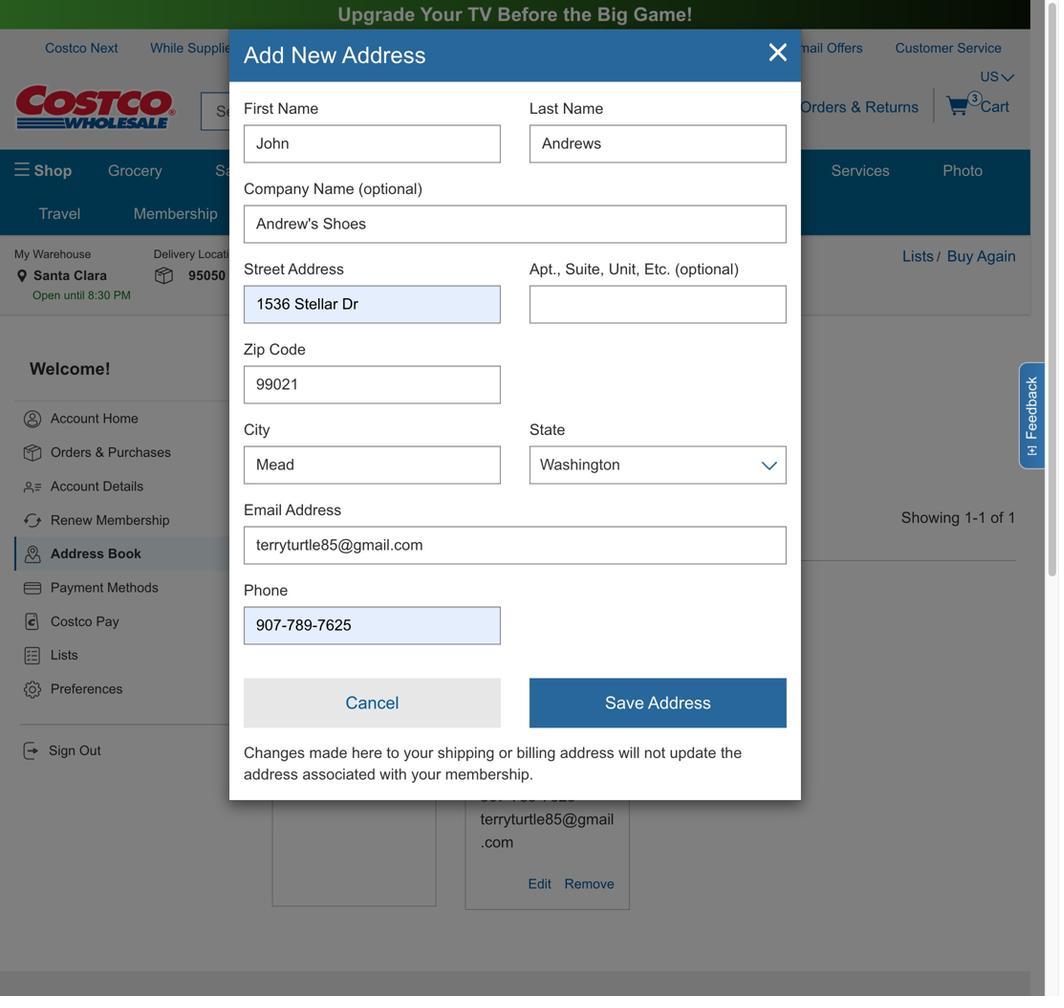 Task type: locate. For each thing, give the bounding box(es) containing it.
0 vertical spatial email
[[790, 41, 823, 56]]

street address
[[244, 260, 344, 278]]

street
[[244, 260, 285, 278]]

0 vertical spatial orders
[[800, 98, 847, 116]]

1 vertical spatial book
[[108, 547, 141, 561]]

renew
[[51, 513, 92, 528]]

set
[[481, 605, 501, 620]]

name for first
[[278, 100, 319, 117]]

1 vertical spatial lists link
[[22, 646, 78, 667]]

buy again
[[948, 248, 1017, 265]]

costco next
[[45, 41, 118, 56]]

last
[[243, 41, 268, 56], [530, 100, 559, 117]]

0 vertical spatial address
[[560, 744, 615, 761]]

0 vertical spatial your
[[404, 744, 434, 761]]

terry turtle 3448 ile de france st san jose, ca 95126 907-789-7625 terryturtle85@gmail .com
[[481, 673, 614, 851]]

costco left next
[[45, 41, 87, 56]]

name left search image
[[563, 100, 604, 117]]

showing 1-1 of 1
[[902, 509, 1017, 527]]

0 horizontal spatial delivery
[[154, 248, 195, 261]]

company
[[244, 180, 309, 197]]

0 horizontal spatial book
[[108, 547, 141, 561]]

last right supplies
[[243, 41, 268, 56]]

before
[[498, 4, 558, 25]]

shipping down zip code text field
[[325, 442, 399, 463]]

book
[[363, 381, 415, 407], [108, 547, 141, 561]]

0 vertical spatial address book
[[272, 381, 415, 407]]

services
[[832, 162, 890, 179]]

out
[[79, 743, 101, 758]]

account for account home
[[51, 411, 99, 426]]

save address button
[[530, 678, 787, 728]]

0 horizontal spatial lists
[[51, 648, 78, 663]]

1 right of
[[1008, 509, 1017, 527]]

0 vertical spatial &
[[851, 98, 862, 116]]

1 1 from the left
[[978, 509, 987, 527]]

0 horizontal spatial &
[[95, 445, 104, 460]]

purchases
[[108, 445, 171, 460]]

address book
[[272, 381, 415, 407], [51, 547, 141, 561]]

delivery
[[501, 162, 556, 179], [154, 248, 195, 261]]

1 vertical spatial shipping
[[481, 627, 533, 642]]

name for last
[[563, 100, 604, 117]]

orders down the 'get email offers'
[[800, 98, 847, 116]]

address
[[342, 43, 426, 68], [288, 260, 344, 278], [272, 381, 356, 407], [286, 501, 342, 519], [51, 547, 104, 561], [648, 693, 712, 713], [360, 754, 423, 773]]

remove link
[[555, 877, 615, 892]]

0 horizontal spatial home
[[103, 411, 138, 426]]

orders inside "link"
[[51, 445, 92, 460]]

0 vertical spatial account
[[51, 411, 99, 426]]

1 account from the top
[[51, 411, 99, 426]]

0 vertical spatial membership
[[134, 205, 218, 222]]

1 horizontal spatial add
[[286, 754, 317, 773]]

.com
[[481, 834, 514, 851]]

name down deals
[[314, 180, 354, 197]]

1 horizontal spatial lists
[[903, 248, 934, 265]]

907-
[[481, 788, 511, 805]]

1 horizontal spatial lists link
[[903, 248, 934, 265]]

95050
[[189, 268, 226, 283]]

costco down payment
[[51, 614, 92, 629]]

get email offers
[[765, 41, 863, 56]]

& inside "link"
[[95, 445, 104, 460]]

add new address
[[244, 43, 426, 68], [286, 754, 423, 773]]

1 horizontal spatial home
[[272, 341, 308, 355]]

1
[[978, 509, 987, 527], [1008, 509, 1017, 527]]

de
[[539, 696, 559, 714]]

add
[[244, 43, 285, 68], [286, 754, 317, 773]]

0 vertical spatial lists
[[903, 248, 934, 265]]

0 horizontal spatial last
[[243, 41, 268, 56]]

Phone telephone field
[[244, 607, 501, 645]]

1 horizontal spatial the
[[721, 744, 742, 761]]

1 vertical spatial orders
[[51, 445, 92, 460]]

membership down details
[[96, 513, 170, 528]]

membership.
[[445, 766, 534, 783]]

game!
[[634, 4, 693, 25]]

shipping
[[438, 744, 495, 761]]

1 horizontal spatial shipping
[[481, 627, 533, 642]]

orders down account home 'link'
[[51, 445, 92, 460]]

home inside 'link'
[[103, 411, 138, 426]]

address book down renew membership link
[[51, 547, 141, 561]]

account up renew
[[51, 479, 99, 494]]

Company Name (optional) text field
[[244, 205, 787, 243]]

photo
[[943, 162, 983, 179]]

day
[[260, 162, 288, 179]]

same-
[[215, 162, 260, 179]]

membership inside main element
[[134, 205, 218, 222]]

Street Address text field
[[244, 285, 501, 324]]

789-
[[511, 788, 542, 805]]

name right first
[[278, 100, 319, 117]]

lists down costco pay link
[[51, 648, 78, 663]]

City text field
[[244, 446, 501, 484]]

1 vertical spatial last
[[530, 100, 559, 117]]

phone
[[244, 582, 288, 599]]

2 account from the top
[[51, 479, 99, 494]]

0 horizontal spatial shipping
[[325, 442, 399, 463]]

lists link down costco pay link
[[22, 646, 78, 667]]

account for account details
[[51, 479, 99, 494]]

0 vertical spatial add new address
[[244, 43, 426, 68]]

add right supplies
[[244, 43, 285, 68]]

account up orders & purchases "link"
[[51, 411, 99, 426]]

santa clara button
[[30, 266, 107, 286]]

online-only
[[300, 41, 371, 56]]

home up orders & purchases
[[103, 411, 138, 426]]

your right with
[[411, 766, 441, 783]]

renew membership link
[[22, 510, 170, 531]]

0 vertical spatial add
[[244, 43, 285, 68]]

0 horizontal spatial lists link
[[22, 646, 78, 667]]

costco us homepage image
[[14, 84, 177, 131]]

save address
[[605, 693, 712, 713]]

:
[[326, 514, 331, 531]]

offers
[[827, 41, 863, 56]]

name for company
[[314, 180, 354, 197]]

1 horizontal spatial orders
[[800, 98, 847, 116]]

edit
[[528, 877, 552, 892]]

First Name text field
[[244, 125, 501, 163]]

welcome!
[[30, 359, 111, 379]]

orders & returns
[[800, 98, 919, 116]]

1 horizontal spatial 1
[[1008, 509, 1017, 527]]

0 vertical spatial costco
[[45, 41, 87, 56]]

0 vertical spatial delivery
[[501, 162, 556, 179]]

orders for orders & returns
[[800, 98, 847, 116]]

1 vertical spatial account
[[51, 479, 99, 494]]

services link
[[825, 162, 898, 179]]

renew membership
[[51, 513, 170, 528]]

1 horizontal spatial address book
[[272, 381, 415, 407]]

tv
[[468, 4, 492, 25]]

jose, ca 95126
[[481, 765, 589, 782]]

new left to
[[321, 754, 356, 773]]

(optional) down deals
[[359, 180, 422, 197]]

1 vertical spatial address
[[244, 766, 298, 783]]

& for purchases
[[95, 445, 104, 460]]

grocery
[[108, 162, 162, 179]]

1 vertical spatial home
[[103, 411, 138, 426]]

1 vertical spatial add
[[286, 754, 317, 773]]

patient address navigation tab list
[[272, 432, 630, 474]]

address down changes
[[244, 766, 298, 783]]

orders
[[800, 98, 847, 116], [51, 445, 92, 460]]

book up shipping link
[[363, 381, 415, 407]]

account inside account home 'link'
[[51, 411, 99, 426]]

delivery up 95050 button on the left top
[[154, 248, 195, 261]]

as
[[504, 605, 519, 620]]

last name
[[530, 100, 604, 117]]

1 horizontal spatial delivery
[[501, 162, 556, 179]]

your
[[404, 744, 434, 761], [411, 766, 441, 783]]

1 vertical spatial the
[[721, 744, 742, 761]]

& up account details
[[95, 445, 104, 460]]

7625
[[542, 788, 576, 805]]

shipping down as
[[481, 627, 533, 642]]

email right close image
[[790, 41, 823, 56]]

0 horizontal spatial 1
[[978, 509, 987, 527]]

home right 'zip'
[[272, 341, 308, 355]]

delivery up company name (optional) text box
[[501, 162, 556, 179]]

address
[[560, 744, 615, 761], [244, 766, 298, 783]]

1 horizontal spatial book
[[363, 381, 415, 407]]

online-only link
[[286, 29, 385, 58]]

1 horizontal spatial email
[[790, 41, 823, 56]]

lists link left buy
[[903, 248, 934, 265]]

1 vertical spatial address book
[[51, 547, 141, 561]]

set as default shipping
[[481, 605, 565, 642]]

your right to
[[404, 744, 434, 761]]

sign
[[49, 743, 76, 758]]

1 left of
[[978, 509, 987, 527]]

travel link
[[32, 205, 88, 222]]

costco for costco next
[[45, 41, 87, 56]]

the
[[563, 4, 592, 25], [721, 744, 742, 761]]

address left will
[[560, 744, 615, 761]]

book up methods
[[108, 547, 141, 561]]

feedback link
[[1019, 362, 1053, 469]]

(optional) right the etc.
[[675, 260, 739, 278]]

membership up delivery location
[[134, 205, 218, 222]]

cancel
[[346, 693, 399, 713]]

1 vertical spatial add new address
[[286, 754, 423, 773]]

& left returns
[[851, 98, 862, 116]]

edit remove
[[528, 877, 615, 892]]

0 horizontal spatial orders
[[51, 445, 92, 460]]

0 vertical spatial new
[[291, 43, 337, 68]]

shipping inside set as default shipping
[[481, 627, 533, 642]]

Apt., Suite, Unit, Etc. (optional) text field
[[530, 285, 787, 324]]

0 vertical spatial (optional)
[[359, 180, 422, 197]]

pharmacy
[[710, 162, 779, 179]]

0 vertical spatial last
[[243, 41, 268, 56]]

1 horizontal spatial &
[[851, 98, 862, 116]]

address inside "add new address" link
[[360, 754, 423, 773]]

0 vertical spatial book
[[363, 381, 415, 407]]

account home
[[51, 411, 138, 426]]

Email Address text field
[[244, 526, 787, 564]]

1 horizontal spatial address
[[560, 744, 615, 761]]

1 vertical spatial delivery
[[154, 248, 195, 261]]

santa clara open until 8:30 pm
[[33, 268, 131, 302]]

0 horizontal spatial email
[[244, 501, 282, 519]]

Search text field
[[201, 92, 634, 131]]

state
[[530, 421, 566, 438]]

new left the only
[[291, 43, 337, 68]]

the left big
[[563, 4, 592, 25]]

last up business delivery
[[530, 100, 559, 117]]

main element
[[14, 150, 1017, 235]]

1 horizontal spatial (optional)
[[675, 260, 739, 278]]

add left here
[[286, 754, 317, 773]]

lists left buy
[[903, 248, 934, 265]]

0 horizontal spatial (optional)
[[359, 180, 422, 197]]

account
[[51, 411, 99, 426], [51, 479, 99, 494]]

1 vertical spatial costco
[[51, 614, 92, 629]]

0 vertical spatial home
[[272, 341, 308, 355]]

address book up shipping link
[[272, 381, 415, 407]]

0 vertical spatial the
[[563, 4, 592, 25]]

the right "update"
[[721, 744, 742, 761]]

1 vertical spatial your
[[411, 766, 441, 783]]

0 vertical spatial shipping
[[325, 442, 399, 463]]

1 vertical spatial &
[[95, 445, 104, 460]]

apt.,
[[530, 260, 561, 278]]

3448
[[481, 696, 515, 714]]

or
[[499, 744, 513, 761]]

treasure hunt link
[[389, 29, 503, 58]]

email left by
[[244, 501, 282, 519]]

account inside account details 'link'
[[51, 479, 99, 494]]

0 horizontal spatial address book
[[51, 547, 141, 561]]

new
[[291, 43, 337, 68], [321, 754, 356, 773]]



Task type: vqa. For each thing, say whether or not it's contained in the screenshot.
Details
yes



Task type: describe. For each thing, give the bounding box(es) containing it.
get email offers link
[[750, 29, 878, 58]]

signout image
[[20, 741, 41, 762]]

while supplies last link
[[136, 29, 282, 58]]

costco pay
[[51, 614, 119, 629]]

0 horizontal spatial address
[[244, 766, 298, 783]]

book inside 'link'
[[108, 547, 141, 561]]

st
[[481, 719, 495, 736]]

get
[[765, 41, 786, 56]]

Search text field
[[201, 92, 634, 131]]

locations
[[271, 205, 336, 222]]

default
[[522, 605, 565, 620]]

the inside changes made here to your shipping or billing address will not update the address associated with your membership.
[[721, 744, 742, 761]]

buy again link
[[948, 248, 1017, 265]]

email address
[[244, 501, 342, 519]]

made
[[309, 744, 348, 761]]

of
[[991, 509, 1004, 527]]

2 1 from the left
[[1008, 509, 1017, 527]]

by
[[304, 514, 322, 531]]

showing
[[902, 509, 960, 527]]

zip
[[244, 341, 265, 358]]

1 vertical spatial new
[[321, 754, 356, 773]]

search image
[[645, 101, 665, 127]]

0 horizontal spatial add
[[244, 43, 285, 68]]

customer service
[[896, 41, 1002, 56]]

next
[[90, 41, 118, 56]]

open
[[33, 289, 61, 302]]

cart
[[977, 98, 1010, 115]]

clara
[[74, 268, 107, 283]]

0 vertical spatial lists link
[[903, 248, 934, 265]]

travel
[[39, 205, 81, 222]]

photo link
[[936, 162, 991, 179]]

not
[[644, 744, 666, 761]]

unit,
[[609, 260, 640, 278]]

account details
[[51, 479, 144, 494]]

billing
[[515, 442, 566, 463]]

treasure
[[403, 41, 457, 56]]

same-day
[[215, 162, 288, 179]]

payment
[[51, 580, 104, 595]]

zip code
[[244, 341, 306, 358]]

preferences link
[[22, 679, 123, 700]]

with
[[380, 766, 407, 783]]

Last Name text field
[[530, 125, 787, 163]]

membership link
[[127, 205, 225, 222]]

company name (optional)
[[244, 180, 422, 197]]

suite,
[[566, 260, 605, 278]]

costco for costco pay
[[51, 614, 92, 629]]

1 vertical spatial email
[[244, 501, 282, 519]]

8:30
[[88, 289, 110, 302]]

& for returns
[[851, 98, 862, 116]]

sort by :
[[272, 514, 331, 531]]

Zip Code text field
[[244, 366, 501, 404]]

details
[[103, 479, 144, 494]]

1 horizontal spatial last
[[530, 100, 559, 117]]

changes made here to your shipping or billing address will not update the address associated with your membership.
[[244, 744, 742, 783]]

first
[[244, 100, 274, 117]]

customer
[[896, 41, 954, 56]]

address inside address book 'link'
[[51, 547, 104, 561]]

add new address link
[[272, 591, 437, 907]]

set as default shipping link
[[481, 605, 565, 642]]

1-
[[965, 509, 978, 527]]

grocery link
[[101, 162, 170, 179]]

to
[[387, 744, 400, 761]]

upgrade
[[338, 4, 415, 25]]

hunt
[[460, 41, 489, 56]]

payment methods link
[[22, 578, 159, 599]]

1 vertical spatial membership
[[96, 513, 170, 528]]

orders & purchases link
[[22, 443, 171, 464]]

apt., suite, unit, etc. (optional)
[[530, 260, 739, 278]]

account details link
[[22, 477, 144, 498]]

add inside "add new address" link
[[286, 754, 317, 773]]

address inside save address button
[[648, 693, 712, 713]]

customer service link
[[881, 29, 1017, 58]]

orders for orders & purchases
[[51, 445, 92, 460]]

sort
[[272, 514, 300, 531]]

terryturtle85@gmail
[[481, 811, 614, 828]]

optical
[[609, 162, 657, 179]]

sign out link
[[20, 723, 243, 762]]

costco next link
[[31, 29, 132, 58]]

1 vertical spatial (optional)
[[675, 260, 739, 278]]

deals
[[341, 162, 382, 179]]

edit link
[[528, 877, 555, 892]]

address book link
[[22, 544, 141, 565]]

methods
[[107, 580, 159, 595]]

account home link
[[22, 409, 138, 430]]

changes
[[244, 744, 305, 761]]

payment methods
[[51, 580, 159, 595]]

san
[[481, 742, 508, 759]]

close image
[[770, 44, 787, 63]]

shipping inside patient address navigation tab list
[[325, 442, 399, 463]]

cart link
[[935, 88, 1017, 123]]

online-
[[300, 41, 344, 56]]

billing link
[[452, 433, 629, 473]]

1 vertical spatial lists
[[51, 648, 78, 663]]

associated
[[303, 766, 376, 783]]

home link
[[272, 341, 308, 355]]

95050 button
[[175, 266, 236, 286]]

cancel button
[[244, 678, 501, 728]]

feedback
[[1024, 377, 1040, 440]]

orders & purchases
[[51, 445, 171, 460]]

0 horizontal spatial the
[[563, 4, 592, 25]]

pay
[[96, 614, 119, 629]]

santa
[[33, 268, 70, 283]]

last inside the while supplies last link
[[243, 41, 268, 56]]

delivery inside main element
[[501, 162, 556, 179]]

until
[[64, 289, 85, 302]]

preferences
[[51, 682, 123, 697]]

address book inside 'link'
[[51, 547, 141, 561]]



